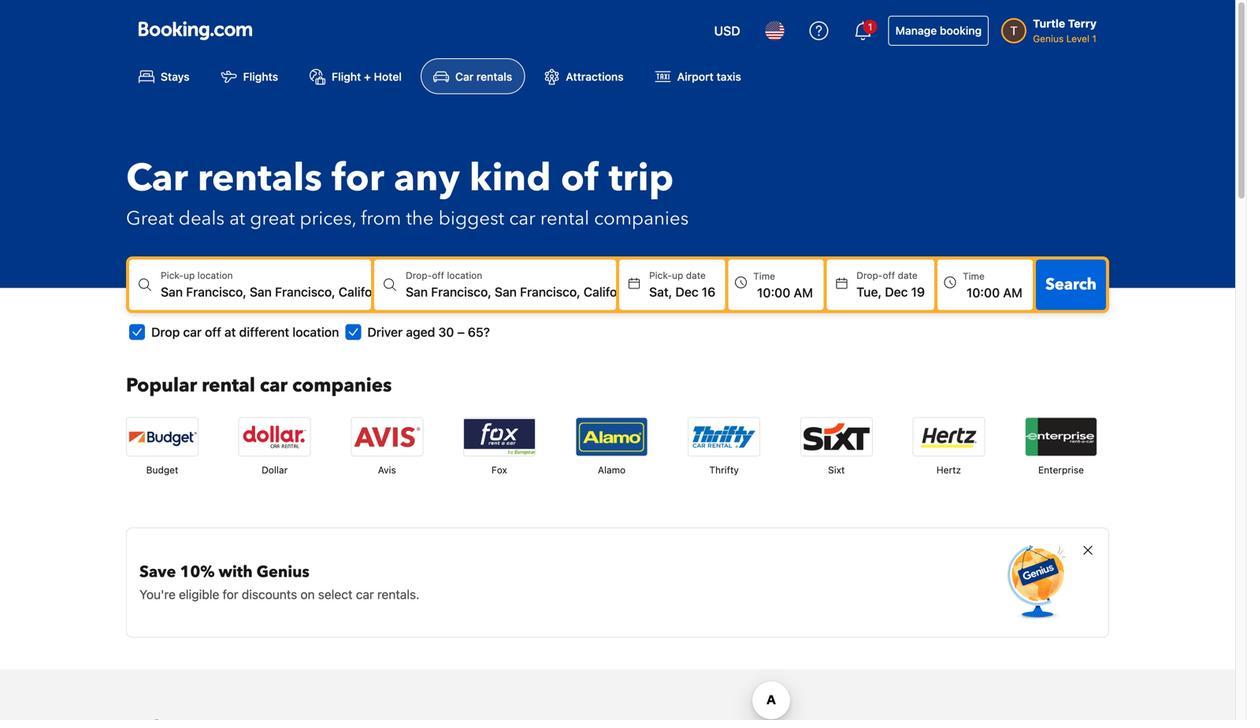 Task type: describe. For each thing, give the bounding box(es) containing it.
1 inside 'turtle terry genius level 1'
[[1092, 33, 1097, 44]]

search button
[[1036, 259, 1106, 310]]

location for drop-off location
[[447, 270, 482, 281]]

usd button
[[705, 12, 750, 50]]

sat,
[[649, 284, 672, 299]]

airport
[[677, 70, 714, 83]]

budget logo image
[[127, 418, 198, 456]]

terry
[[1068, 17, 1097, 30]]

great
[[126, 205, 174, 231]]

booking.com online hotel reservations image
[[139, 21, 252, 40]]

sixt
[[828, 464, 845, 475]]

rentals for car rentals
[[477, 70, 512, 83]]

booking
[[940, 24, 982, 37]]

–
[[457, 324, 465, 339]]

Drop-off location field
[[406, 282, 616, 301]]

pick- for pick-up date sat, dec 16
[[649, 270, 672, 281]]

stays link
[[126, 58, 202, 94]]

drop- for drop-off location
[[406, 270, 432, 281]]

rental inside car rentals for any kind of trip great deals at great prices, from the biggest car rental companies
[[540, 205, 589, 231]]

kind
[[469, 152, 551, 204]]

car rentals link
[[421, 58, 525, 94]]

location for pick-up location
[[197, 270, 233, 281]]

from
[[361, 205, 401, 231]]

aged
[[406, 324, 435, 339]]

enterprise logo image
[[1026, 418, 1097, 456]]

16
[[702, 284, 716, 299]]

the
[[406, 205, 434, 231]]

0 horizontal spatial off
[[205, 324, 221, 339]]

sixt logo image
[[801, 418, 872, 456]]

driver
[[367, 324, 403, 339]]

car for car rentals
[[455, 70, 474, 83]]

for inside save 10% with genius you're eligible for discounts on select car rentals.
[[223, 587, 238, 602]]

with
[[219, 561, 253, 583]]

deals
[[179, 205, 225, 231]]

up for pick-up date sat, dec 16
[[672, 270, 683, 281]]

flights link
[[208, 58, 291, 94]]

drop car off at different location
[[151, 324, 339, 339]]

genius inside save 10% with genius you're eligible for discounts on select car rentals.
[[257, 561, 310, 583]]

level
[[1067, 33, 1090, 44]]

thrifty logo image
[[689, 418, 760, 456]]

car for car rentals for any kind of trip great deals at great prices, from the biggest car rental companies
[[126, 152, 188, 204]]

30
[[438, 324, 454, 339]]

different
[[239, 324, 289, 339]]

alamo
[[598, 464, 626, 475]]

flight
[[332, 70, 361, 83]]

65?
[[468, 324, 490, 339]]

turtle
[[1033, 17, 1065, 30]]

avis logo image
[[352, 418, 423, 456]]

thrifty
[[709, 464, 739, 475]]

turtle terry genius level 1
[[1033, 17, 1097, 44]]

airport taxis
[[677, 70, 741, 83]]

fox logo image
[[464, 418, 535, 456]]

manage
[[896, 24, 937, 37]]

taxis
[[717, 70, 741, 83]]

rentals.
[[377, 587, 420, 602]]

great
[[250, 205, 295, 231]]

off for drop-off location
[[432, 270, 444, 281]]

rentals for car rentals for any kind of trip great deals at great prices, from the biggest car rental companies
[[198, 152, 322, 204]]

select
[[318, 587, 353, 602]]

search
[[1046, 274, 1097, 295]]

you're
[[139, 587, 176, 602]]

Pick-up location field
[[161, 282, 371, 301]]

up for pick-up location
[[184, 270, 195, 281]]

10%
[[180, 561, 215, 583]]

1 horizontal spatial location
[[293, 324, 339, 339]]



Task type: locate. For each thing, give the bounding box(es) containing it.
location up drop-off location field
[[447, 270, 482, 281]]

manage booking
[[896, 24, 982, 37]]

at
[[229, 205, 245, 231], [225, 324, 236, 339]]

1 horizontal spatial for
[[332, 152, 384, 204]]

stays
[[161, 70, 190, 83]]

at left great
[[229, 205, 245, 231]]

rental down drop car off at different location
[[202, 373, 255, 399]]

1 inside button
[[868, 21, 873, 32]]

1 horizontal spatial rentals
[[477, 70, 512, 83]]

date up 19
[[898, 270, 918, 281]]

airport taxis link
[[643, 58, 754, 94]]

rental down of
[[540, 205, 589, 231]]

0 horizontal spatial up
[[184, 270, 195, 281]]

1 vertical spatial for
[[223, 587, 238, 602]]

trip
[[609, 152, 674, 204]]

pick- for pick-up location
[[161, 270, 184, 281]]

usd
[[714, 23, 740, 38]]

1 horizontal spatial pick-
[[649, 270, 672, 281]]

attractions link
[[531, 58, 636, 94]]

date for 19
[[898, 270, 918, 281]]

1 vertical spatial rental
[[202, 373, 255, 399]]

0 vertical spatial companies
[[594, 205, 689, 231]]

save
[[139, 561, 176, 583]]

0 vertical spatial 1
[[868, 21, 873, 32]]

dollar logo image
[[239, 418, 310, 456]]

2 dec from the left
[[885, 284, 908, 299]]

1 button
[[844, 12, 882, 50]]

location up pick-up location field
[[197, 270, 233, 281]]

companies
[[594, 205, 689, 231], [292, 373, 392, 399]]

alamo logo image
[[576, 418, 647, 456]]

for down with
[[223, 587, 238, 602]]

pick-up location
[[161, 270, 233, 281]]

0 horizontal spatial companies
[[292, 373, 392, 399]]

rentals inside car rentals for any kind of trip great deals at great prices, from the biggest car rental companies
[[198, 152, 322, 204]]

pick-
[[161, 270, 184, 281], [649, 270, 672, 281]]

at left the different
[[225, 324, 236, 339]]

flights
[[243, 70, 278, 83]]

car inside save 10% with genius you're eligible for discounts on select car rentals.
[[356, 587, 374, 602]]

avis
[[378, 464, 396, 475]]

0 vertical spatial genius
[[1033, 33, 1064, 44]]

car right hotel
[[455, 70, 474, 83]]

dec inside "drop-off date tue, dec 19"
[[885, 284, 908, 299]]

car up "dollar logo"
[[260, 373, 288, 399]]

0 horizontal spatial 1
[[868, 21, 873, 32]]

pick- inside "pick-up date sat, dec 16"
[[649, 270, 672, 281]]

hertz logo image
[[914, 418, 984, 456]]

1 horizontal spatial rental
[[540, 205, 589, 231]]

off inside "drop-off date tue, dec 19"
[[883, 270, 895, 281]]

dec for 16
[[676, 284, 699, 299]]

1 vertical spatial car
[[126, 152, 188, 204]]

0 horizontal spatial car
[[126, 152, 188, 204]]

tue,
[[857, 284, 882, 299]]

pick-up date sat, dec 16
[[649, 270, 716, 299]]

0 horizontal spatial rental
[[202, 373, 255, 399]]

0 horizontal spatial drop-
[[406, 270, 432, 281]]

1 right level
[[1092, 33, 1097, 44]]

2 horizontal spatial location
[[447, 270, 482, 281]]

car rentals
[[455, 70, 512, 83]]

date
[[686, 270, 706, 281], [898, 270, 918, 281]]

rentals
[[477, 70, 512, 83], [198, 152, 322, 204]]

0 horizontal spatial genius
[[257, 561, 310, 583]]

0 vertical spatial for
[[332, 152, 384, 204]]

+
[[364, 70, 371, 83]]

1 horizontal spatial off
[[432, 270, 444, 281]]

up inside "pick-up date sat, dec 16"
[[672, 270, 683, 281]]

1
[[868, 21, 873, 32], [1092, 33, 1097, 44]]

popular rental car companies
[[126, 373, 392, 399]]

car
[[455, 70, 474, 83], [126, 152, 188, 204]]

discounts
[[242, 587, 297, 602]]

car
[[509, 205, 536, 231], [183, 324, 202, 339], [260, 373, 288, 399], [356, 587, 374, 602]]

2 date from the left
[[898, 270, 918, 281]]

1 left manage
[[868, 21, 873, 32]]

1 horizontal spatial genius
[[1033, 33, 1064, 44]]

up
[[184, 270, 195, 281], [672, 270, 683, 281]]

flight + hotel
[[332, 70, 402, 83]]

2 up from the left
[[672, 270, 683, 281]]

hertz
[[937, 464, 961, 475]]

1 vertical spatial rentals
[[198, 152, 322, 204]]

genius inside 'turtle terry genius level 1'
[[1033, 33, 1064, 44]]

up up sat,
[[672, 270, 683, 281]]

drop
[[151, 324, 180, 339]]

dec
[[676, 284, 699, 299], [885, 284, 908, 299]]

2 horizontal spatial off
[[883, 270, 895, 281]]

car inside car rentals for any kind of trip great deals at great prices, from the biggest car rental companies
[[126, 152, 188, 204]]

date for 16
[[686, 270, 706, 281]]

0 vertical spatial car
[[455, 70, 474, 83]]

1 horizontal spatial dec
[[885, 284, 908, 299]]

0 horizontal spatial for
[[223, 587, 238, 602]]

genius
[[1033, 33, 1064, 44], [257, 561, 310, 583]]

1 pick- from the left
[[161, 270, 184, 281]]

0 horizontal spatial pick-
[[161, 270, 184, 281]]

prices,
[[300, 205, 356, 231]]

1 horizontal spatial date
[[898, 270, 918, 281]]

attractions
[[566, 70, 624, 83]]

dec left 19
[[885, 284, 908, 299]]

date up 16
[[686, 270, 706, 281]]

19
[[911, 284, 925, 299]]

1 horizontal spatial drop-
[[857, 270, 883, 281]]

fox
[[492, 464, 507, 475]]

genius down the turtle
[[1033, 33, 1064, 44]]

0 vertical spatial rentals
[[477, 70, 512, 83]]

enterprise
[[1039, 464, 1084, 475]]

genius up the discounts
[[257, 561, 310, 583]]

hotel
[[374, 70, 402, 83]]

date inside "drop-off date tue, dec 19"
[[898, 270, 918, 281]]

0 horizontal spatial dec
[[676, 284, 699, 299]]

any
[[394, 152, 460, 204]]

driver aged 30 – 65?
[[367, 324, 490, 339]]

of
[[561, 152, 599, 204]]

drop- up tue,
[[857, 270, 883, 281]]

up down deals
[[184, 270, 195, 281]]

biggest
[[439, 205, 504, 231]]

date inside "pick-up date sat, dec 16"
[[686, 270, 706, 281]]

dec for 19
[[885, 284, 908, 299]]

car inside car rentals for any kind of trip great deals at great prices, from the biggest car rental companies
[[509, 205, 536, 231]]

drop-off location
[[406, 270, 482, 281]]

pick- up drop
[[161, 270, 184, 281]]

budget
[[146, 464, 178, 475]]

at inside car rentals for any kind of trip great deals at great prices, from the biggest car rental companies
[[229, 205, 245, 231]]

1 date from the left
[[686, 270, 706, 281]]

for inside car rentals for any kind of trip great deals at great prices, from the biggest car rental companies
[[332, 152, 384, 204]]

car right the select at the bottom of page
[[356, 587, 374, 602]]

companies up avis logo
[[292, 373, 392, 399]]

car rentals for any kind of trip great deals at great prices, from the biggest car rental companies
[[126, 152, 689, 231]]

car right drop
[[183, 324, 202, 339]]

1 horizontal spatial 1
[[1092, 33, 1097, 44]]

flight + hotel link
[[297, 58, 414, 94]]

manage booking link
[[889, 16, 989, 46]]

drop- for drop-off date tue, dec 19
[[857, 270, 883, 281]]

1 vertical spatial at
[[225, 324, 236, 339]]

1 up from the left
[[184, 270, 195, 281]]

0 horizontal spatial date
[[686, 270, 706, 281]]

save 10% with genius you're eligible for discounts on select car rentals.
[[139, 561, 420, 602]]

drop- down the
[[406, 270, 432, 281]]

companies down trip
[[594, 205, 689, 231]]

0 vertical spatial at
[[229, 205, 245, 231]]

rental
[[540, 205, 589, 231], [202, 373, 255, 399]]

eligible
[[179, 587, 219, 602]]

1 horizontal spatial car
[[455, 70, 474, 83]]

dec inside "pick-up date sat, dec 16"
[[676, 284, 699, 299]]

1 vertical spatial 1
[[1092, 33, 1097, 44]]

popular
[[126, 373, 197, 399]]

1 horizontal spatial up
[[672, 270, 683, 281]]

for
[[332, 152, 384, 204], [223, 587, 238, 602]]

drop-
[[406, 270, 432, 281], [857, 270, 883, 281]]

location
[[197, 270, 233, 281], [447, 270, 482, 281], [293, 324, 339, 339]]

off
[[432, 270, 444, 281], [883, 270, 895, 281], [205, 324, 221, 339]]

2 drop- from the left
[[857, 270, 883, 281]]

drop-off date tue, dec 19
[[857, 270, 925, 299]]

0 horizontal spatial rentals
[[198, 152, 322, 204]]

1 vertical spatial genius
[[257, 561, 310, 583]]

off for drop-off date tue, dec 19
[[883, 270, 895, 281]]

for up the from
[[332, 152, 384, 204]]

companies inside car rentals for any kind of trip great deals at great prices, from the biggest car rental companies
[[594, 205, 689, 231]]

drop- inside "drop-off date tue, dec 19"
[[857, 270, 883, 281]]

location right the different
[[293, 324, 339, 339]]

1 vertical spatial companies
[[292, 373, 392, 399]]

2 pick- from the left
[[649, 270, 672, 281]]

car down kind
[[509, 205, 536, 231]]

on
[[301, 587, 315, 602]]

dollar
[[262, 464, 288, 475]]

1 dec from the left
[[676, 284, 699, 299]]

dec left 16
[[676, 284, 699, 299]]

1 drop- from the left
[[406, 270, 432, 281]]

car up great
[[126, 152, 188, 204]]

pick- up sat,
[[649, 270, 672, 281]]

0 horizontal spatial location
[[197, 270, 233, 281]]

0 vertical spatial rental
[[540, 205, 589, 231]]

1 horizontal spatial companies
[[594, 205, 689, 231]]



Task type: vqa. For each thing, say whether or not it's contained in the screenshot.
right the Drop-
yes



